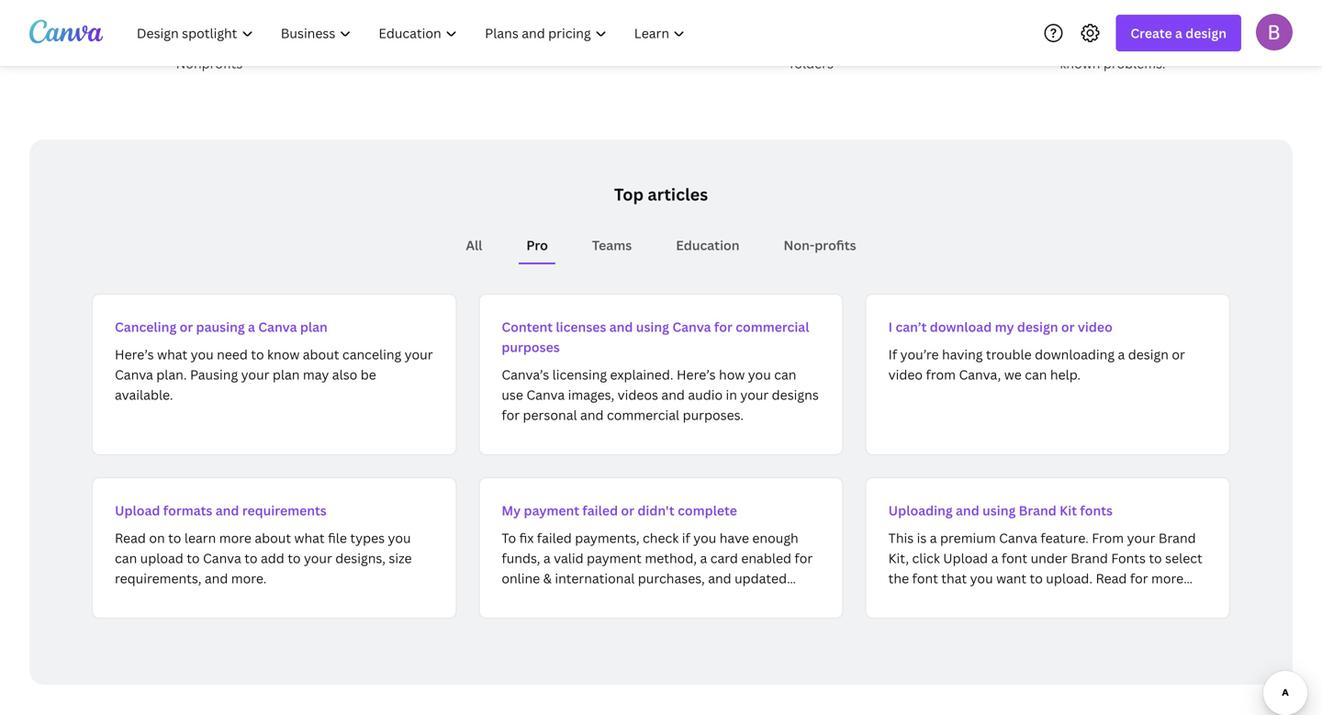 Task type: vqa. For each thing, say whether or not it's contained in the screenshot.


Task type: locate. For each thing, give the bounding box(es) containing it.
learn
[[184, 530, 216, 547]]

and inside content licenses and using canva for commercial purposes
[[610, 318, 633, 336]]

design inside 'dropdown button'
[[1186, 24, 1227, 42]]

payment up 'fix'
[[524, 502, 580, 519]]

1 vertical spatial failed
[[537, 530, 572, 547]]

kit,
[[889, 550, 909, 567]]

canva's
[[502, 366, 549, 383]]

0 vertical spatial read
[[115, 530, 146, 547]]

design right downloading
[[1129, 346, 1169, 363]]

payment
[[524, 502, 580, 519], [587, 550, 642, 567]]

licensing
[[553, 366, 607, 383]]

2 horizontal spatial design
[[1186, 24, 1227, 42]]

to
[[1073, 34, 1086, 52], [251, 346, 264, 363], [168, 530, 181, 547], [187, 550, 200, 567], [245, 550, 258, 567], [288, 550, 301, 567], [1149, 550, 1163, 567], [1030, 570, 1043, 587], [588, 590, 601, 608]]

upload down premium
[[944, 550, 988, 567]]

for down enough
[[795, 550, 813, 567]]

font
[[1002, 550, 1028, 567], [913, 570, 939, 587]]

need
[[217, 346, 248, 363]]

and up premium
[[956, 502, 980, 519]]

fonts
[[1081, 502, 1113, 519]]

1 includes from the left
[[94, 14, 147, 32]]

0 horizontal spatial designs
[[772, 386, 819, 404]]

1 vertical spatial about
[[255, 530, 291, 547]]

0 vertical spatial design
[[1186, 24, 1227, 42]]

1 horizontal spatial more
[[1152, 570, 1184, 587]]

1 horizontal spatial here's
[[677, 366, 716, 383]]

1 horizontal spatial the
[[1089, 34, 1110, 52]]

2 horizontal spatial failed
[[642, 590, 677, 608]]

images, inside canva's licensing explained. here's how you can use canva images, videos and audio in your designs for personal and commercial purposes.
[[568, 386, 615, 404]]

designs
[[837, 34, 884, 52], [772, 386, 819, 404]]

create a design
[[1131, 24, 1227, 42]]

on
[[149, 530, 165, 547]]

payment down payments,
[[587, 550, 642, 567]]

read on to learn more about what file types you can upload to canva to add to your designs, size requirements, and more.
[[115, 530, 412, 587]]

about inside read on to learn more about what file types you can upload to canva to add to your designs, size requirements, and more.
[[255, 530, 291, 547]]

using
[[636, 318, 670, 336], [983, 502, 1016, 519]]

0 vertical spatial the
[[1089, 34, 1110, 52]]

you right if
[[694, 530, 717, 547]]

videos
[[618, 386, 659, 404]]

0 horizontal spatial upload
[[115, 502, 160, 519]]

file
[[328, 530, 347, 547]]

your down file
[[304, 550, 332, 567]]

images, down licensing
[[568, 386, 615, 404]]

includes inside includes images, videos, text, websites, managing designs and folders
[[722, 14, 774, 32]]

1 horizontal spatial payment
[[587, 550, 642, 567]]

for down fonts on the right bottom
[[1131, 570, 1149, 587]]

and down text,
[[887, 34, 911, 52]]

1 horizontal spatial design
[[1129, 346, 1169, 363]]

your
[[405, 346, 433, 363], [241, 366, 270, 383], [741, 386, 769, 404], [1128, 530, 1156, 547], [304, 550, 332, 567]]

1 vertical spatial read
[[1096, 570, 1127, 587]]

design right my
[[1018, 318, 1059, 336]]

for down use
[[502, 406, 520, 424]]

your up fonts on the right bottom
[[1128, 530, 1156, 547]]

upload
[[115, 502, 160, 519], [944, 550, 988, 567]]

0 vertical spatial failed
[[583, 502, 618, 519]]

0 horizontal spatial includes
[[94, 14, 147, 32]]

brand up select at right bottom
[[1159, 530, 1196, 547]]

types
[[350, 530, 385, 547]]

includes left pro,
[[94, 14, 147, 32]]

a
[[1176, 24, 1183, 42], [248, 318, 255, 336], [1118, 346, 1125, 363], [930, 530, 937, 547], [544, 550, 551, 567], [700, 550, 707, 567], [992, 550, 999, 567]]

purposes.
[[683, 406, 744, 424]]

and right licenses
[[610, 318, 633, 336]]

details.
[[889, 590, 934, 608]]

for
[[261, 14, 279, 32], [1183, 14, 1201, 32], [142, 34, 160, 52], [300, 34, 319, 52], [715, 318, 733, 336], [502, 406, 520, 424], [795, 550, 813, 567], [1131, 570, 1149, 587]]

you up size
[[388, 530, 411, 547]]

my
[[995, 318, 1015, 336]]

1 horizontal spatial failed
[[583, 502, 618, 519]]

a inside 'dropdown button'
[[1176, 24, 1183, 42]]

0 horizontal spatial more
[[219, 530, 252, 547]]

non-
[[784, 237, 815, 254]]

designs inside canva's licensing explained. here's how you can use canva images, videos and audio in your designs for personal and commercial purposes.
[[772, 386, 819, 404]]

0 vertical spatial video
[[1078, 318, 1113, 336]]

payment inside to fix failed payments, check if you have enough funds, a valid payment method, a card enabled for online & international purchases, and updated billing details to settle failed payments.
[[587, 550, 642, 567]]

0 vertical spatial designs
[[837, 34, 884, 52]]

upload inside this is a premium canva feature. from your brand kit, click upload a font under brand fonts to select the font that you want to upload. read for more details.
[[944, 550, 988, 567]]

canva up know
[[258, 318, 297, 336]]

if
[[889, 346, 898, 363]]

you up pausing
[[191, 346, 214, 363]]

includes inside includes canva pro, canva for teams, canva for education, and canva for nonprofits
[[94, 14, 147, 32]]

what inside here's what you need to know about canceling your canva plan. pausing your plan may also be available.
[[157, 346, 188, 363]]

1 vertical spatial design
[[1018, 318, 1059, 336]]

check
[[643, 530, 679, 547]]

read down fonts on the right bottom
[[1096, 570, 1127, 587]]

bob builder image
[[1257, 14, 1293, 50]]

upload formats and requirements
[[115, 502, 327, 519]]

your inside read on to learn more about what file types you can upload to canva to add to your designs, size requirements, and more.
[[304, 550, 332, 567]]

to down under
[[1030, 570, 1043, 587]]

0 horizontal spatial images,
[[568, 386, 615, 404]]

what
[[157, 346, 188, 363], [294, 530, 325, 547]]

for up the how on the bottom of page
[[715, 318, 733, 336]]

about
[[303, 346, 339, 363], [255, 530, 291, 547]]

for up 'commonly'
[[1183, 14, 1201, 32]]

0 horizontal spatial font
[[913, 570, 939, 587]]

using up explained.
[[636, 318, 670, 336]]

2 vertical spatial design
[[1129, 346, 1169, 363]]

updated
[[735, 570, 787, 587]]

&
[[543, 570, 552, 587]]

0 vertical spatial images,
[[777, 14, 824, 32]]

purchases,
[[638, 570, 705, 587]]

under
[[1031, 550, 1068, 567]]

1 horizontal spatial upload
[[944, 550, 988, 567]]

the down "kit,"
[[889, 570, 909, 587]]

browse
[[1134, 14, 1180, 32]]

2 horizontal spatial can
[[1025, 366, 1048, 383]]

to right 'on'
[[168, 530, 181, 547]]

about up may
[[303, 346, 339, 363]]

what left file
[[294, 530, 325, 547]]

fonts
[[1112, 550, 1146, 567]]

design right browse
[[1186, 24, 1227, 42]]

top articles
[[614, 183, 708, 206]]

the down help?
[[1089, 34, 1110, 52]]

more down upload formats and requirements
[[219, 530, 252, 547]]

1 vertical spatial images,
[[568, 386, 615, 404]]

commercial
[[736, 318, 810, 336], [607, 406, 680, 424]]

details
[[543, 590, 584, 608]]

top level navigation element
[[125, 15, 701, 51]]

failed up payments,
[[583, 502, 618, 519]]

includes for canva
[[94, 14, 147, 32]]

1 horizontal spatial read
[[1096, 570, 1127, 587]]

in
[[726, 386, 738, 404]]

and left more.
[[205, 570, 228, 587]]

0 horizontal spatial using
[[636, 318, 670, 336]]

0 horizontal spatial about
[[255, 530, 291, 547]]

failed up valid
[[537, 530, 572, 547]]

2 horizontal spatial brand
[[1159, 530, 1196, 547]]

0 horizontal spatial failed
[[537, 530, 572, 547]]

using inside content licenses and using canva for commercial purposes
[[636, 318, 670, 336]]

add
[[261, 550, 285, 567]]

1 horizontal spatial font
[[1002, 550, 1028, 567]]

0 horizontal spatial here's
[[115, 346, 154, 363]]

the
[[1089, 34, 1110, 52], [889, 570, 909, 587]]

you right the how on the bottom of page
[[748, 366, 771, 383]]

1 vertical spatial payment
[[587, 550, 642, 567]]

design
[[1186, 24, 1227, 42], [1018, 318, 1059, 336], [1129, 346, 1169, 363]]

failed down "purchases,"
[[642, 590, 677, 608]]

and right personal at the bottom of page
[[581, 406, 604, 424]]

1 vertical spatial what
[[294, 530, 325, 547]]

brand down from
[[1071, 550, 1109, 567]]

you inside read on to learn more about what file types you can upload to canva to add to your designs, size requirements, and more.
[[388, 530, 411, 547]]

0 horizontal spatial what
[[157, 346, 188, 363]]

0 vertical spatial here's
[[115, 346, 154, 363]]

content licenses and using canva for commercial purposes
[[502, 318, 810, 356]]

1 vertical spatial more
[[1152, 570, 1184, 587]]

managing
[[774, 34, 834, 52]]

to right need
[[251, 346, 264, 363]]

if you're having trouble downloading a design or video from canva, we can help.
[[889, 346, 1186, 383]]

2 vertical spatial failed
[[642, 590, 677, 608]]

a right downloading
[[1118, 346, 1125, 363]]

1 vertical spatial plan
[[273, 366, 300, 383]]

to down learn
[[187, 550, 200, 567]]

1 vertical spatial font
[[913, 570, 939, 587]]

commercial inside content licenses and using canva for commercial purposes
[[736, 318, 810, 336]]

you right that
[[970, 570, 993, 587]]

designs down videos,
[[837, 34, 884, 52]]

includes
[[94, 14, 147, 32], [722, 14, 774, 32]]

0 horizontal spatial read
[[115, 530, 146, 547]]

a up want on the bottom
[[992, 550, 999, 567]]

1 horizontal spatial includes
[[722, 14, 774, 32]]

can't
[[896, 318, 927, 336]]

1 vertical spatial commercial
[[607, 406, 680, 424]]

design inside if you're having trouble downloading a design or video from canva, we can help.
[[1129, 346, 1169, 363]]

images, up managing
[[777, 14, 824, 32]]

you
[[191, 346, 214, 363], [748, 366, 771, 383], [388, 530, 411, 547], [694, 530, 717, 547], [970, 570, 993, 587]]

images, inside includes images, videos, text, websites, managing designs and folders
[[777, 14, 824, 32]]

includes images, videos, text, websites, managing designs and folders
[[713, 14, 911, 72]]

requirements
[[242, 502, 327, 519]]

video down if
[[889, 366, 923, 383]]

also
[[332, 366, 358, 383]]

teams
[[592, 237, 632, 254]]

canva,
[[959, 366, 1002, 383]]

1 vertical spatial brand
[[1159, 530, 1196, 547]]

is
[[917, 530, 927, 547]]

1 vertical spatial designs
[[772, 386, 819, 404]]

font down click
[[913, 570, 939, 587]]

uploading
[[889, 502, 953, 519]]

0 vertical spatial brand
[[1019, 502, 1057, 519]]

can inside canva's licensing explained. here's how you can use canva images, videos and audio in your designs for personal and commercial purposes.
[[774, 366, 797, 383]]

designs right in
[[772, 386, 819, 404]]

0 horizontal spatial video
[[889, 366, 923, 383]]

can inside read on to learn more about what file types you can upload to canva to add to your designs, size requirements, and more.
[[115, 550, 137, 567]]

canva down learn
[[203, 550, 241, 567]]

read inside read on to learn more about what file types you can upload to canva to add to your designs, size requirements, and more.
[[115, 530, 146, 547]]

0 horizontal spatial commercial
[[607, 406, 680, 424]]

can right the how on the bottom of page
[[774, 366, 797, 383]]

font up want on the bottom
[[1002, 550, 1028, 567]]

canva left education,
[[100, 34, 139, 52]]

upload up 'on'
[[115, 502, 160, 519]]

a right pausing
[[248, 318, 255, 336]]

a inside if you're having trouble downloading a design or video from canva, we can help.
[[1118, 346, 1125, 363]]

non-profits button
[[777, 228, 864, 263]]

1 horizontal spatial what
[[294, 530, 325, 547]]

or inside if you're having trouble downloading a design or video from canva, we can help.
[[1172, 346, 1186, 363]]

more inside read on to learn more about what file types you can upload to canva to add to your designs, size requirements, and more.
[[219, 530, 252, 547]]

commercial down videos
[[607, 406, 680, 424]]

for left education,
[[142, 34, 160, 52]]

canva up personal at the bottom of page
[[527, 386, 565, 404]]

more.
[[231, 570, 267, 587]]

what up plan.
[[157, 346, 188, 363]]

1 vertical spatial the
[[889, 570, 909, 587]]

1 horizontal spatial images,
[[777, 14, 824, 32]]

0 horizontal spatial payment
[[524, 502, 580, 519]]

failed for payment
[[583, 502, 618, 519]]

using up premium
[[983, 502, 1016, 519]]

you inside this is a premium canva feature. from your brand kit, click upload a font under brand fonts to select the font that you want to upload. read for more details.
[[970, 570, 993, 587]]

0 horizontal spatial brand
[[1019, 502, 1057, 519]]

about up the add
[[255, 530, 291, 547]]

designs inside includes images, videos, text, websites, managing designs and folders
[[837, 34, 884, 52]]

your right in
[[741, 386, 769, 404]]

here's up "audio" on the right bottom
[[677, 366, 716, 383]]

to down international at the bottom of the page
[[588, 590, 601, 608]]

canva up explained.
[[673, 318, 711, 336]]

1 vertical spatial video
[[889, 366, 923, 383]]

0 horizontal spatial the
[[889, 570, 909, 587]]

this
[[889, 530, 914, 547]]

0 vertical spatial more
[[219, 530, 252, 547]]

and up learn
[[216, 502, 239, 519]]

and down card
[[708, 570, 732, 587]]

canva
[[150, 14, 188, 32], [219, 14, 258, 32], [100, 34, 139, 52], [259, 34, 297, 52], [258, 318, 297, 336], [673, 318, 711, 336], [115, 366, 153, 383], [527, 386, 565, 404], [999, 530, 1038, 547], [203, 550, 241, 567]]

available.
[[115, 386, 173, 404]]

0 vertical spatial what
[[157, 346, 188, 363]]

read left 'on'
[[115, 530, 146, 547]]

can right we
[[1025, 366, 1048, 383]]

upload.
[[1046, 570, 1093, 587]]

0 vertical spatial commercial
[[736, 318, 810, 336]]

canva up available.
[[115, 366, 153, 383]]

canva down uploading and using brand kit fonts in the right bottom of the page
[[999, 530, 1038, 547]]

for inside this is a premium canva feature. from your brand kit, click upload a font under brand fonts to select the font that you want to upload. read for more details.
[[1131, 570, 1149, 587]]

known
[[1060, 55, 1101, 72]]

commercial up the how on the bottom of page
[[736, 318, 810, 336]]

and up nonprofits
[[232, 34, 256, 52]]

0 horizontal spatial can
[[115, 550, 137, 567]]

a right create
[[1176, 24, 1183, 42]]

teams button
[[585, 228, 639, 263]]

2 includes from the left
[[722, 14, 774, 32]]

video up downloading
[[1078, 318, 1113, 336]]

your right canceling
[[405, 346, 433, 363]]

to right fonts on the right bottom
[[1149, 550, 1163, 567]]

1 horizontal spatial using
[[983, 502, 1016, 519]]

top
[[614, 183, 644, 206]]

to up known
[[1073, 34, 1086, 52]]

2 vertical spatial brand
[[1071, 550, 1109, 567]]

here's down canceling
[[115, 346, 154, 363]]

the inside this is a premium canva feature. from your brand kit, click upload a font under brand fonts to select the font that you want to upload. read for more details.
[[889, 570, 909, 587]]

folders
[[790, 55, 834, 72]]

a right is at the right bottom of page
[[930, 530, 937, 547]]

1 vertical spatial here's
[[677, 366, 716, 383]]

canva down teams,
[[259, 34, 297, 52]]

designs,
[[335, 550, 386, 567]]

problems.
[[1104, 55, 1166, 72]]

plan up may
[[300, 318, 328, 336]]

includes images, videos, text, websites, managing designs and folders link
[[672, 0, 952, 88]]

this is a premium canva feature. from your brand kit, click upload a font under brand fonts to select the font that you want to upload. read for more details.
[[889, 530, 1203, 608]]

1 horizontal spatial commercial
[[736, 318, 810, 336]]

brand left kit at the right bottom of page
[[1019, 502, 1057, 519]]

plan down know
[[273, 366, 300, 383]]

1 vertical spatial upload
[[944, 550, 988, 567]]

about inside here's what you need to know about canceling your canva plan. pausing your plan may also be available.
[[303, 346, 339, 363]]

1 horizontal spatial can
[[774, 366, 797, 383]]

1 horizontal spatial video
[[1078, 318, 1113, 336]]

includes up websites,
[[722, 14, 774, 32]]

can left upload
[[115, 550, 137, 567]]

0 vertical spatial about
[[303, 346, 339, 363]]

here's
[[115, 346, 154, 363], [677, 366, 716, 383]]

1 vertical spatial using
[[983, 502, 1016, 519]]

1 horizontal spatial about
[[303, 346, 339, 363]]

a left card
[[700, 550, 707, 567]]

more down select at right bottom
[[1152, 570, 1184, 587]]

or
[[180, 318, 193, 336], [1062, 318, 1075, 336], [1172, 346, 1186, 363], [621, 502, 635, 519]]

education,
[[163, 34, 229, 52]]

0 vertical spatial using
[[636, 318, 670, 336]]

1 horizontal spatial designs
[[837, 34, 884, 52]]



Task type: describe. For each thing, give the bounding box(es) containing it.
upload
[[140, 550, 184, 567]]

0 vertical spatial upload
[[115, 502, 160, 519]]

you're
[[901, 346, 939, 363]]

didn't
[[638, 502, 675, 519]]

use
[[502, 386, 523, 404]]

commercial inside canva's licensing explained. here's how you can use canva images, videos and audio in your designs for personal and commercial purposes.
[[607, 406, 680, 424]]

read inside this is a premium canva feature. from your brand kit, click upload a font under brand fonts to select the font that you want to upload. read for more details.
[[1096, 570, 1127, 587]]

payments.
[[681, 590, 745, 608]]

to
[[502, 530, 516, 547]]

plan.
[[156, 366, 187, 383]]

what inside read on to learn more about what file types you can upload to canva to add to your designs, size requirements, and more.
[[294, 530, 325, 547]]

purposes
[[502, 338, 560, 356]]

my
[[502, 502, 521, 519]]

licenses
[[556, 318, 607, 336]]

plan inside here's what you need to know about canceling your canva plan. pausing your plan may also be available.
[[273, 366, 300, 383]]

includes for images,
[[722, 14, 774, 32]]

personal
[[523, 406, 577, 424]]

for inside content licenses and using canva for commercial purposes
[[715, 318, 733, 336]]

to right the add
[[288, 550, 301, 567]]

create a design button
[[1116, 15, 1242, 51]]

can inside if you're having trouble downloading a design or video from canva, we can help.
[[1025, 366, 1048, 383]]

click
[[913, 550, 940, 567]]

need quick help? browse for solutions to the most commonly known problems.
[[1013, 14, 1213, 72]]

canva up education,
[[150, 14, 188, 32]]

here's inside here's what you need to know about canceling your canva plan. pausing your plan may also be available.
[[115, 346, 154, 363]]

fix
[[520, 530, 534, 547]]

to inside to fix failed payments, check if you have enough funds, a valid payment method, a card enabled for online & international purchases, and updated billing details to settle failed payments.
[[588, 590, 601, 608]]

for inside canva's licensing explained. here's how you can use canva images, videos and audio in your designs for personal and commercial purposes.
[[502, 406, 520, 424]]

pro
[[527, 237, 548, 254]]

and left "audio" on the right bottom
[[662, 386, 685, 404]]

i can't download my design or video
[[889, 318, 1113, 336]]

from
[[926, 366, 956, 383]]

help?
[[1097, 14, 1131, 32]]

you inside here's what you need to know about canceling your canva plan. pausing your plan may also be available.
[[191, 346, 214, 363]]

download
[[930, 318, 992, 336]]

videos,
[[827, 14, 871, 32]]

you inside canva's licensing explained. here's how you can use canva images, videos and audio in your designs for personal and commercial purposes.
[[748, 366, 771, 383]]

to inside here's what you need to know about canceling your canva plan. pausing your plan may also be available.
[[251, 346, 264, 363]]

0 vertical spatial plan
[[300, 318, 328, 336]]

know
[[267, 346, 300, 363]]

here's inside canva's licensing explained. here's how you can use canva images, videos and audio in your designs for personal and commercial purposes.
[[677, 366, 716, 383]]

to fix failed payments, check if you have enough funds, a valid payment method, a card enabled for online & international purchases, and updated billing details to settle failed payments.
[[502, 530, 813, 608]]

0 horizontal spatial design
[[1018, 318, 1059, 336]]

payments,
[[575, 530, 640, 547]]

method,
[[645, 550, 697, 567]]

have
[[720, 530, 749, 547]]

need
[[1025, 14, 1058, 32]]

for left teams,
[[261, 14, 279, 32]]

having
[[942, 346, 983, 363]]

for inside to fix failed payments, check if you have enough funds, a valid payment method, a card enabled for online & international purchases, and updated billing details to settle failed payments.
[[795, 550, 813, 567]]

select
[[1166, 550, 1203, 567]]

from
[[1092, 530, 1124, 547]]

quick
[[1061, 14, 1094, 32]]

feature.
[[1041, 530, 1089, 547]]

your down need
[[241, 366, 270, 383]]

how
[[719, 366, 745, 383]]

canva inside canva's licensing explained. here's how you can use canva images, videos and audio in your designs for personal and commercial purposes.
[[527, 386, 565, 404]]

includes canva pro, canva for teams, canva for education, and canva for nonprofits link
[[70, 0, 349, 88]]

may
[[303, 366, 329, 383]]

you inside to fix failed payments, check if you have enough funds, a valid payment method, a card enabled for online & international purchases, and updated billing details to settle failed payments.
[[694, 530, 717, 547]]

0 vertical spatial font
[[1002, 550, 1028, 567]]

1 horizontal spatial brand
[[1071, 550, 1109, 567]]

trouble
[[986, 346, 1032, 363]]

billing
[[502, 590, 540, 608]]

for down teams,
[[300, 34, 319, 52]]

online
[[502, 570, 540, 587]]

profits
[[815, 237, 857, 254]]

to inside need quick help? browse for solutions to the most commonly known problems.
[[1073, 34, 1086, 52]]

canva inside this is a premium canva feature. from your brand kit, click upload a font under brand fonts to select the font that you want to upload. read for more details.
[[999, 530, 1038, 547]]

canva inside content licenses and using canva for commercial purposes
[[673, 318, 711, 336]]

and inside read on to learn more about what file types you can upload to canva to add to your designs, size requirements, and more.
[[205, 570, 228, 587]]

canva's licensing explained. here's how you can use canva images, videos and audio in your designs for personal and commercial purposes.
[[502, 366, 819, 424]]

0 vertical spatial payment
[[524, 502, 580, 519]]

and inside includes canva pro, canva for teams, canva for education, and canva for nonprofits
[[232, 34, 256, 52]]

and inside includes images, videos, text, websites, managing designs and folders
[[887, 34, 911, 52]]

uploading and using brand kit fonts
[[889, 502, 1113, 519]]

help.
[[1051, 366, 1081, 383]]

we
[[1005, 366, 1022, 383]]

settle
[[604, 590, 639, 608]]

want
[[997, 570, 1027, 587]]

education button
[[669, 228, 747, 263]]

canceling or pausing a canva plan
[[115, 318, 328, 336]]

canva inside here's what you need to know about canceling your canva plan. pausing your plan may also be available.
[[115, 366, 153, 383]]

canceling
[[343, 346, 402, 363]]

articles
[[648, 183, 708, 206]]

requirements,
[[115, 570, 202, 587]]

canceling
[[115, 318, 177, 336]]

pro button
[[519, 228, 556, 263]]

international
[[555, 570, 635, 587]]

canva inside read on to learn more about what file types you can upload to canva to add to your designs, size requirements, and more.
[[203, 550, 241, 567]]

canva right pro,
[[219, 14, 258, 32]]

a up &
[[544, 550, 551, 567]]

if
[[682, 530, 691, 547]]

commonly
[[1148, 34, 1213, 52]]

video inside if you're having trouble downloading a design or video from canva, we can help.
[[889, 366, 923, 383]]

nonprofits
[[176, 55, 243, 72]]

all button
[[459, 228, 490, 263]]

websites,
[[713, 34, 771, 52]]

pausing
[[196, 318, 245, 336]]

enough
[[753, 530, 799, 547]]

for inside need quick help? browse for solutions to the most commonly known problems.
[[1183, 14, 1201, 32]]

the inside need quick help? browse for solutions to the most commonly known problems.
[[1089, 34, 1110, 52]]

more inside this is a premium canva feature. from your brand kit, click upload a font under brand fonts to select the font that you want to upload. read for more details.
[[1152, 570, 1184, 587]]

enabled
[[742, 550, 792, 567]]

most
[[1113, 34, 1145, 52]]

card
[[711, 550, 738, 567]]

to up more.
[[245, 550, 258, 567]]

solutions
[[1013, 34, 1070, 52]]

text,
[[874, 14, 902, 32]]

your inside canva's licensing explained. here's how you can use canva images, videos and audio in your designs for personal and commercial purposes.
[[741, 386, 769, 404]]

your inside this is a premium canva feature. from your brand kit, click upload a font under brand fonts to select the font that you want to upload. read for more details.
[[1128, 530, 1156, 547]]

content
[[502, 318, 553, 336]]

need quick help? browse for solutions to the most commonly known problems. link
[[974, 0, 1253, 88]]

includes canva pro, canva for teams, canva for education, and canva for nonprofits
[[94, 14, 325, 72]]

i
[[889, 318, 893, 336]]

and inside to fix failed payments, check if you have enough funds, a valid payment method, a card enabled for online & international purchases, and updated billing details to settle failed payments.
[[708, 570, 732, 587]]

failed for fix
[[537, 530, 572, 547]]

that
[[942, 570, 967, 587]]

here's what you need to know about canceling your canva plan. pausing your plan may also be available.
[[115, 346, 433, 404]]



